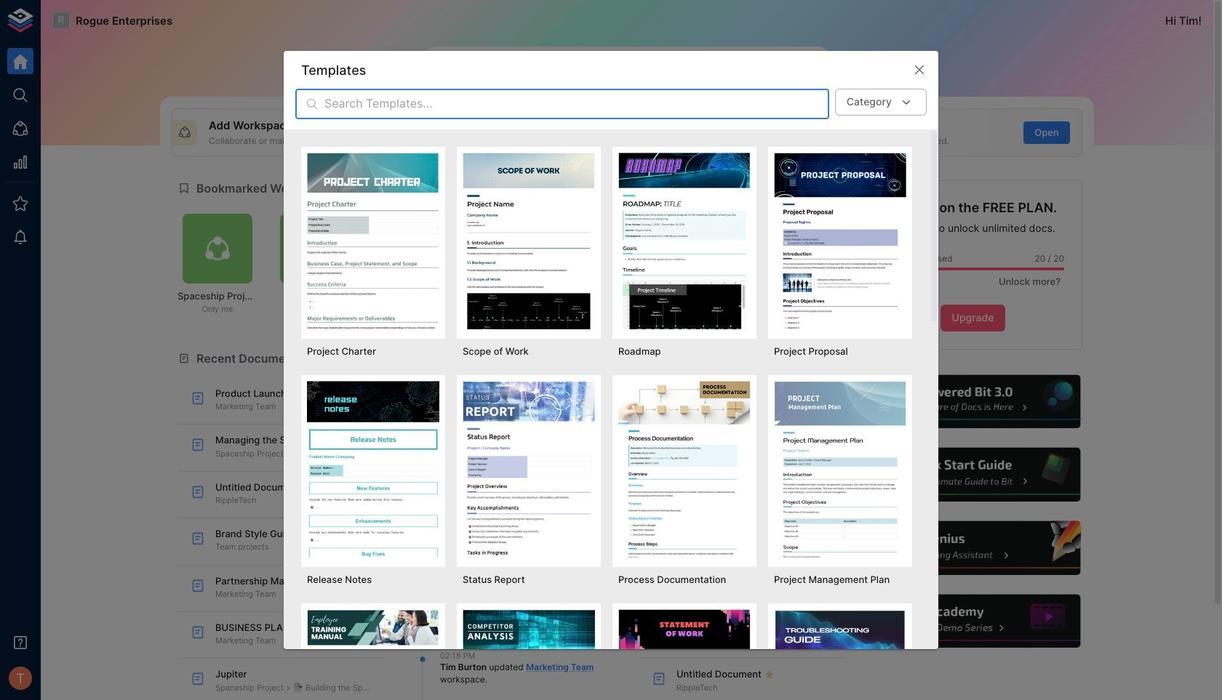 Task type: vqa. For each thing, say whether or not it's contained in the screenshot.
Process Documentation Image
yes



Task type: describe. For each thing, give the bounding box(es) containing it.
3 help image from the top
[[864, 520, 1083, 578]]

project management plan image
[[774, 382, 907, 558]]

Search Templates... text field
[[325, 89, 829, 120]]

4 help image from the top
[[864, 593, 1083, 651]]

process documentation image
[[619, 382, 751, 558]]

status report image
[[463, 382, 595, 558]]

release notes image
[[307, 382, 440, 558]]

roadmap image
[[619, 153, 751, 330]]

scope of work image
[[463, 153, 595, 330]]



Task type: locate. For each thing, give the bounding box(es) containing it.
2 help image from the top
[[864, 446, 1083, 504]]

employee training manual image
[[307, 610, 440, 701]]

troubleshooting guide image
[[774, 610, 907, 701]]

competitor research report image
[[463, 610, 595, 701]]

1 help image from the top
[[864, 373, 1083, 431]]

statement of work image
[[619, 610, 751, 701]]

project charter image
[[307, 153, 440, 330]]

dialog
[[284, 51, 939, 701]]

help image
[[864, 373, 1083, 431], [864, 446, 1083, 504], [864, 520, 1083, 578], [864, 593, 1083, 651]]

project proposal image
[[774, 153, 907, 330]]



